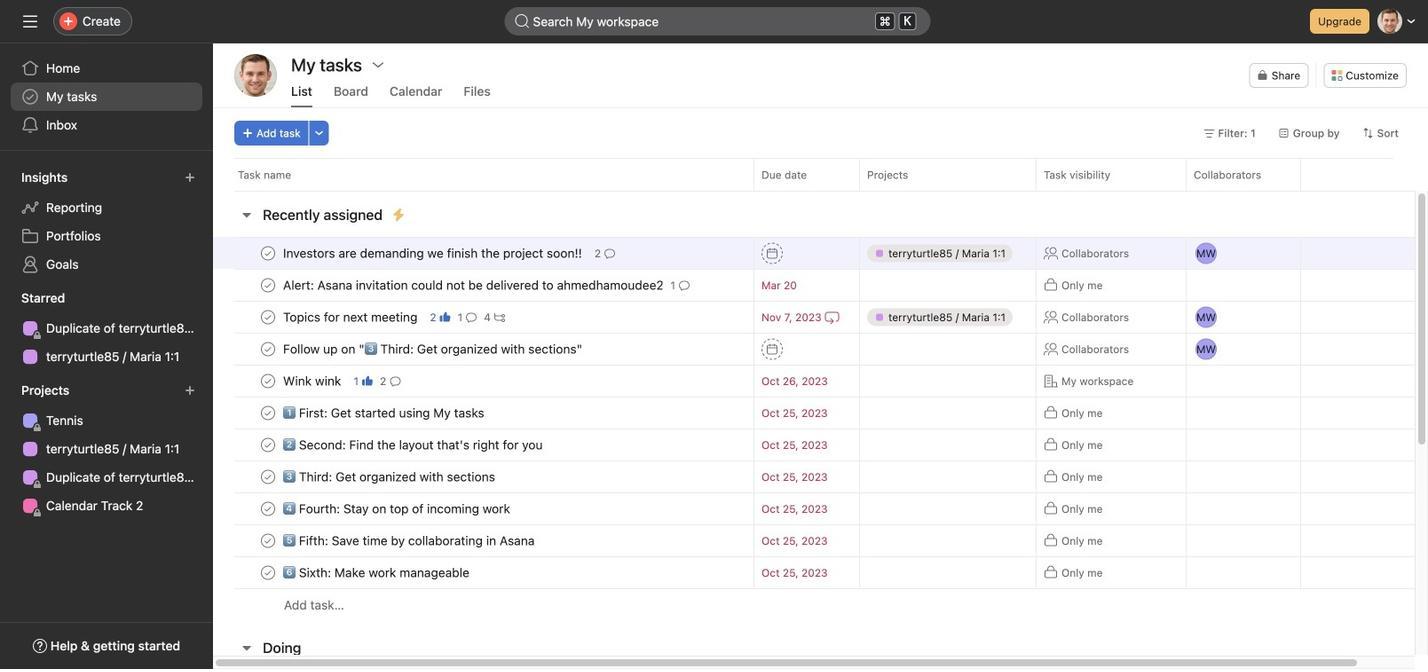 Task type: locate. For each thing, give the bounding box(es) containing it.
mark complete checkbox inside topics for next meeting cell
[[258, 307, 279, 328]]

linked projects for wink wink cell
[[860, 365, 1037, 398]]

2 task name text field from the top
[[280, 373, 347, 390]]

None field
[[505, 7, 931, 36]]

mark complete image inside the 1️⃣ first: get started using my tasks cell
[[258, 403, 279, 424]]

4️⃣ fourth: stay on top of incoming work cell
[[213, 493, 754, 526]]

task name text field for 5️⃣ fifth: save time by collaborating in asana cell on the bottom
[[280, 532, 540, 550]]

5 mark complete image from the top
[[258, 499, 279, 520]]

mark complete image inside 'follow up on "3️⃣ third: get organized with sections"' cell
[[258, 339, 279, 360]]

mark complete checkbox for 6️⃣ sixth: make work manageable cell
[[258, 563, 279, 584]]

mark complete image for task name text field in 6️⃣ sixth: make work manageable cell
[[258, 563, 279, 584]]

3 mark complete checkbox from the top
[[258, 339, 279, 360]]

linked projects for 2️⃣ second: find the layout that's right for you cell
[[860, 429, 1037, 462]]

mark complete image for task name text field within 3️⃣ third: get organized with sections cell
[[258, 467, 279, 488]]

mark complete image inside "wink wink" cell
[[258, 371, 279, 392]]

mark complete image for task name text box in the the 1️⃣ first: get started using my tasks cell
[[258, 403, 279, 424]]

3️⃣ third: get organized with sections cell
[[213, 461, 754, 494]]

1 mark complete image from the top
[[258, 339, 279, 360]]

4 mark complete checkbox from the top
[[258, 403, 279, 424]]

1 mark complete image from the top
[[258, 243, 279, 264]]

task name text field for alert: asana invitation could not be delivered to ahmedhamoudee23@email.com cell
[[280, 277, 664, 294]]

mark complete image inside the investors are demanding we finish the project soon!! cell
[[258, 243, 279, 264]]

mark complete checkbox for the investors are demanding we finish the project soon!! cell
[[258, 243, 279, 264]]

2 likes. you liked this task image
[[440, 312, 451, 323]]

1 task name text field from the top
[[280, 309, 423, 326]]

mark complete image
[[258, 339, 279, 360], [258, 371, 279, 392], [258, 435, 279, 456], [258, 467, 279, 488], [258, 499, 279, 520], [258, 531, 279, 552], [258, 563, 279, 584]]

mark complete image for task name text field within the the investors are demanding we finish the project soon!! cell
[[258, 243, 279, 264]]

2 collapse task list for this group image from the top
[[240, 641, 254, 655]]

Mark complete checkbox
[[258, 275, 279, 296], [258, 371, 279, 392], [258, 435, 279, 456], [258, 467, 279, 488]]

task name text field inside "wink wink" cell
[[280, 373, 347, 390]]

5 task name text field from the top
[[280, 468, 501, 486]]

2 mark complete checkbox from the top
[[258, 371, 279, 392]]

insights element
[[0, 162, 213, 282]]

Task name text field
[[280, 245, 588, 262], [280, 277, 664, 294], [280, 341, 588, 358], [280, 436, 548, 454], [280, 468, 501, 486], [280, 532, 540, 550], [280, 564, 475, 582]]

starred element
[[0, 282, 213, 375]]

task name text field inside 3️⃣ third: get organized with sections cell
[[280, 468, 501, 486]]

task name text field for mark complete option in the '4️⃣ fourth: stay on top of incoming work' "cell"
[[280, 500, 516, 518]]

6️⃣ sixth: make work manageable cell
[[213, 557, 754, 590]]

6 mark complete checkbox from the top
[[258, 531, 279, 552]]

task name text field inside 2️⃣ second: find the layout that's right for you cell
[[280, 436, 548, 454]]

0 vertical spatial collapse task list for this group image
[[240, 208, 254, 222]]

task name text field inside alert: asana invitation could not be delivered to ahmedhamoudee23@email.com cell
[[280, 277, 664, 294]]

task name text field for mark complete option in topics for next meeting cell
[[280, 309, 423, 326]]

mark complete checkbox inside 5️⃣ fifth: save time by collaborating in asana cell
[[258, 531, 279, 552]]

linked projects for 6️⃣ sixth: make work manageable cell
[[860, 557, 1037, 590]]

mark complete checkbox for task name text field within 3️⃣ third: get organized with sections cell
[[258, 467, 279, 488]]

task name text field inside 5️⃣ fifth: save time by collaborating in asana cell
[[280, 532, 540, 550]]

4 task name text field from the top
[[280, 500, 516, 518]]

task name text field inside '4️⃣ fourth: stay on top of incoming work' "cell"
[[280, 500, 516, 518]]

new insights image
[[185, 172, 195, 183]]

3 mark complete image from the top
[[258, 307, 279, 328]]

mark complete checkbox inside "wink wink" cell
[[258, 371, 279, 392]]

header recently assigned tree grid
[[213, 236, 1429, 622]]

projects element
[[0, 375, 213, 524]]

task name text field for 'follow up on "3️⃣ third: get organized with sections"' cell
[[280, 341, 588, 358]]

mark complete checkbox inside 'follow up on "3️⃣ third: get organized with sections"' cell
[[258, 339, 279, 360]]

1 mark complete checkbox from the top
[[258, 243, 279, 264]]

1 like. you liked this task image
[[362, 376, 373, 387]]

6 task name text field from the top
[[280, 532, 540, 550]]

1 horizontal spatial 2 comments image
[[605, 248, 615, 259]]

mark complete image for task name text field in the 'follow up on "3️⃣ third: get organized with sections"' cell
[[258, 339, 279, 360]]

4 mark complete image from the top
[[258, 467, 279, 488]]

task name text field inside the investors are demanding we finish the project soon!! cell
[[280, 245, 588, 262]]

task name text field inside 6️⃣ sixth: make work manageable cell
[[280, 564, 475, 582]]

task name text field inside the 1️⃣ first: get started using my tasks cell
[[280, 404, 490, 422]]

mark complete image inside 6️⃣ sixth: make work manageable cell
[[258, 563, 279, 584]]

task name text field for the investors are demanding we finish the project soon!! cell
[[280, 245, 588, 262]]

2 comments image
[[605, 248, 615, 259], [390, 376, 401, 387]]

mark complete checkbox inside 6️⃣ sixth: make work manageable cell
[[258, 563, 279, 584]]

task name text field inside 'follow up on "3️⃣ third: get organized with sections"' cell
[[280, 341, 588, 358]]

mark complete image inside 5️⃣ fifth: save time by collaborating in asana cell
[[258, 531, 279, 552]]

2 mark complete image from the top
[[258, 275, 279, 296]]

1 mark complete checkbox from the top
[[258, 275, 279, 296]]

mark complete image
[[258, 243, 279, 264], [258, 275, 279, 296], [258, 307, 279, 328], [258, 403, 279, 424]]

1 task name text field from the top
[[280, 245, 588, 262]]

global element
[[0, 44, 213, 150]]

mark complete checkbox inside '4️⃣ fourth: stay on top of incoming work' "cell"
[[258, 499, 279, 520]]

0 vertical spatial 2 comments image
[[605, 248, 615, 259]]

mark complete image inside alert: asana invitation could not be delivered to ahmedhamoudee23@email.com cell
[[258, 275, 279, 296]]

4 task name text field from the top
[[280, 436, 548, 454]]

1 vertical spatial collapse task list for this group image
[[240, 641, 254, 655]]

mark complete checkbox inside alert: asana invitation could not be delivered to ahmedhamoudee23@email.com cell
[[258, 275, 279, 296]]

6 mark complete image from the top
[[258, 531, 279, 552]]

3 task name text field from the top
[[280, 341, 588, 358]]

2 mark complete checkbox from the top
[[258, 307, 279, 328]]

3 task name text field from the top
[[280, 404, 490, 422]]

mark complete image inside 2️⃣ second: find the layout that's right for you cell
[[258, 435, 279, 456]]

investors are demanding we finish the project soon!! cell
[[213, 237, 754, 270]]

task name text field inside topics for next meeting cell
[[280, 309, 423, 326]]

mark complete image inside 3️⃣ third: get organized with sections cell
[[258, 467, 279, 488]]

mark complete checkbox for 5️⃣ fifth: save time by collaborating in asana cell on the bottom
[[258, 531, 279, 552]]

Mark complete checkbox
[[258, 243, 279, 264], [258, 307, 279, 328], [258, 339, 279, 360], [258, 403, 279, 424], [258, 499, 279, 520], [258, 531, 279, 552], [258, 563, 279, 584]]

mark complete checkbox for 'follow up on "3️⃣ third: get organized with sections"' cell
[[258, 339, 279, 360]]

Search tasks, projects, and more text field
[[505, 7, 931, 36]]

row
[[213, 158, 1429, 191], [234, 190, 1429, 192], [213, 236, 1429, 271], [213, 269, 1429, 302], [213, 300, 1429, 335], [213, 332, 1429, 367], [213, 365, 1429, 398], [213, 397, 1429, 430], [213, 429, 1429, 462], [213, 461, 1429, 494], [213, 493, 1429, 526], [213, 525, 1429, 558], [213, 557, 1429, 590], [213, 589, 1429, 622]]

1 vertical spatial 2 comments image
[[390, 376, 401, 387]]

new project or portfolio image
[[185, 385, 195, 396]]

2 mark complete image from the top
[[258, 371, 279, 392]]

3 mark complete image from the top
[[258, 435, 279, 456]]

mark complete checkbox inside 3️⃣ third: get organized with sections cell
[[258, 467, 279, 488]]

2 comments image inside the investors are demanding we finish the project soon!! cell
[[605, 248, 615, 259]]

4 mark complete image from the top
[[258, 403, 279, 424]]

5 mark complete checkbox from the top
[[258, 499, 279, 520]]

Task name text field
[[280, 309, 423, 326], [280, 373, 347, 390], [280, 404, 490, 422], [280, 500, 516, 518]]

mark complete image for task name text field in the 5️⃣ fifth: save time by collaborating in asana cell
[[258, 531, 279, 552]]

mark complete checkbox for task name text field inside 2️⃣ second: find the layout that's right for you cell
[[258, 435, 279, 456]]

mark complete image for task name text field inside 2️⃣ second: find the layout that's right for you cell
[[258, 435, 279, 456]]

mark complete checkbox inside the 1️⃣ first: get started using my tasks cell
[[258, 403, 279, 424]]

collapse task list for this group image
[[240, 208, 254, 222], [240, 641, 254, 655]]

mark complete checkbox inside 2️⃣ second: find the layout that's right for you cell
[[258, 435, 279, 456]]

mark complete checkbox for topics for next meeting cell
[[258, 307, 279, 328]]

linked projects for 3️⃣ third: get organized with sections cell
[[860, 461, 1037, 494]]

1 comment image
[[679, 280, 690, 291]]

mark complete checkbox for task name text box inside the "wink wink" cell
[[258, 371, 279, 392]]

3 mark complete checkbox from the top
[[258, 435, 279, 456]]

7 mark complete checkbox from the top
[[258, 563, 279, 584]]

2 task name text field from the top
[[280, 277, 664, 294]]

mark complete checkbox inside the investors are demanding we finish the project soon!! cell
[[258, 243, 279, 264]]

rules for recently assigned image
[[392, 208, 406, 222]]

7 mark complete image from the top
[[258, 563, 279, 584]]

mark complete image for task name text field inside the alert: asana invitation could not be delivered to ahmedhamoudee23@email.com cell
[[258, 275, 279, 296]]

7 task name text field from the top
[[280, 564, 475, 582]]

mark complete checkbox for the 1️⃣ first: get started using my tasks cell
[[258, 403, 279, 424]]

4 mark complete checkbox from the top
[[258, 467, 279, 488]]



Task type: vqa. For each thing, say whether or not it's contained in the screenshot.
3rd Task name text field from the bottom
yes



Task type: describe. For each thing, give the bounding box(es) containing it.
mark complete image inside '4️⃣ fourth: stay on top of incoming work' "cell"
[[258, 499, 279, 520]]

task name text field for 3️⃣ third: get organized with sections cell
[[280, 468, 501, 486]]

topics for next meeting cell
[[213, 301, 754, 334]]

mark complete image for task name text box in the topics for next meeting cell
[[258, 307, 279, 328]]

wink wink cell
[[213, 365, 754, 398]]

4 subtasks image
[[495, 312, 505, 323]]

0 horizontal spatial 2 comments image
[[390, 376, 401, 387]]

linked projects for 1️⃣ first: get started using my tasks cell
[[860, 397, 1037, 430]]

show options image
[[371, 58, 385, 72]]

5️⃣ fifth: save time by collaborating in asana cell
[[213, 525, 754, 558]]

hide sidebar image
[[23, 14, 37, 28]]

task name text field for 2️⃣ second: find the layout that's right for you cell
[[280, 436, 548, 454]]

isinverse image
[[515, 14, 530, 28]]

linked projects for alert: asana invitation could not be delivered to ahmedhamoudee23@email.com cell
[[860, 269, 1037, 302]]

linked projects for 4️⃣ fourth: stay on top of incoming work cell
[[860, 493, 1037, 526]]

task name text field for mark complete option in the 1️⃣ first: get started using my tasks cell
[[280, 404, 490, 422]]

linked projects for follow up on "3️⃣ third: get organized with sections" cell
[[860, 333, 1037, 366]]

1️⃣ first: get started using my tasks cell
[[213, 397, 754, 430]]

mark complete checkbox for task name text field inside the alert: asana invitation could not be delivered to ahmedhamoudee23@email.com cell
[[258, 275, 279, 296]]

tt image
[[247, 54, 264, 97]]

2️⃣ second: find the layout that's right for you cell
[[213, 429, 754, 462]]

linked projects for 5️⃣ fifth: save time by collaborating in asana cell
[[860, 525, 1037, 558]]

more actions image
[[314, 128, 325, 139]]

follow up on "3️⃣ third: get organized with sections" cell
[[213, 333, 754, 366]]

1 collapse task list for this group image from the top
[[240, 208, 254, 222]]

task name text field for 6️⃣ sixth: make work manageable cell
[[280, 564, 475, 582]]

mark complete checkbox for '4️⃣ fourth: stay on top of incoming work' "cell"
[[258, 499, 279, 520]]

1 comment image
[[466, 312, 477, 323]]

alert: asana invitation could not be delivered to ahmedhamoudee23@email.com cell
[[213, 269, 754, 302]]



